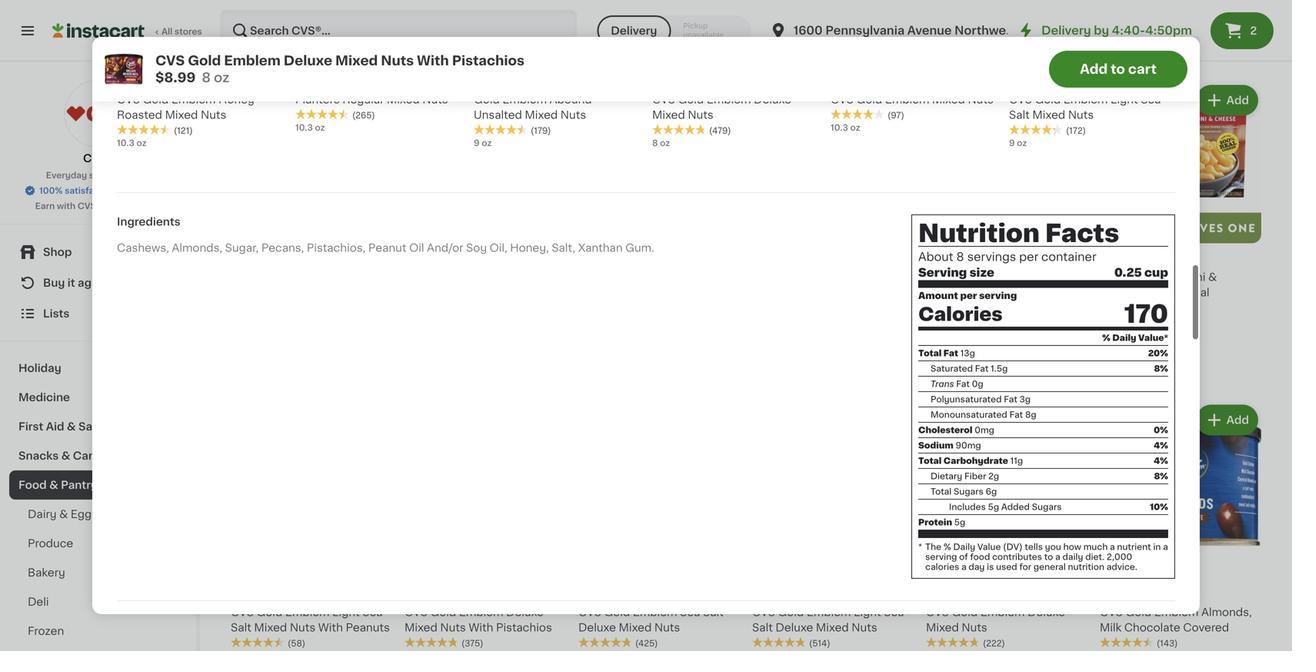Task type: describe. For each thing, give the bounding box(es) containing it.
5 stouffer's macaroni & cheese frozen meal
[[1100, 251, 1218, 298]]

get for cvs gold emblem deluxe mixed nuts
[[958, 594, 975, 602]]

serving size
[[919, 267, 995, 278]]

$ 8 99 for gold
[[477, 58, 507, 75]]

delivery by 4:40-4:50pm link
[[1017, 22, 1193, 40]]

99 for gold
[[495, 59, 507, 68]]

calories
[[919, 305, 1003, 324]]

sea inside cvs gold emblem light sea salt deluxe mixed nuts
[[884, 607, 905, 618]]

buy it again link
[[9, 268, 187, 299]]

1 vertical spatial frozen
[[28, 626, 64, 637]]

$ down 14.5 oz button
[[477, 59, 483, 68]]

cvs inside 'cvs gold emblem light sea salt mixed nuts'
[[1010, 94, 1033, 105]]

cvs inside "buy 1, get 1 for 50% cvs gold emblem deluxe mixed nuts with pistachios"
[[405, 607, 428, 618]]

buy inside buy 1, get 1 for 50% cvs gold emblem sea salt deluxe mixed nuts
[[583, 594, 600, 602]]

cvs® logo image
[[64, 80, 132, 148]]

pantry
[[61, 480, 98, 491]]

per for servings
[[1020, 252, 1039, 263]]

(222)
[[983, 640, 1006, 648]]

8g
[[1026, 411, 1037, 419]]

see right 'avenue'
[[958, 19, 979, 29]]

0.25
[[1115, 267, 1142, 278]]

per for amount
[[961, 292, 978, 300]]

* the % daily value (dv) tells you how much a nutrient in a serving of food contributes to a daily diet. 2,000 calories a day is used for general nutrition advice.
[[919, 543, 1169, 572]]

2
[[1251, 25, 1257, 36]]

6 for cvs
[[1109, 572, 1120, 588]]

emblem up (97)
[[885, 94, 930, 105]]

frozen inside 5 stouffer's macaroni & cheese frozen meal
[[1145, 287, 1181, 298]]

100%
[[39, 187, 63, 195]]

to inside the * the % daily value (dv) tells you how much a nutrient in a serving of food contributes to a daily diet. 2,000 calories a day is used for general nutrition advice.
[[1045, 553, 1054, 562]]

buy inside "buy 1, get 1 for 50% cvs gold emblem deluxe mixed nuts with pistachios"
[[409, 594, 427, 602]]

mixed inside cvs gold emblem light sea salt deluxe mixed nuts
[[816, 623, 849, 633]]

product group containing 8
[[231, 82, 392, 371]]

macaroni
[[1156, 272, 1206, 283]]

buy 1, get 1 for 50% up cvs gold emblem light sea salt deluxe mixed nuts
[[757, 594, 844, 602]]

$ up the serving at the top of page
[[929, 252, 935, 261]]

9 oz for buy 1, get 1 for 50%
[[1010, 139, 1027, 147]]

a down you
[[1056, 553, 1061, 562]]

50% up cvs gold emblem honey roasted mixed nuts
[[189, 81, 208, 89]]

daily
[[1063, 553, 1084, 562]]

emblem up (479)
[[707, 94, 751, 105]]

14.5
[[405, 13, 423, 21]]

product group containing add
[[753, 82, 914, 356]]

covered
[[1184, 623, 1230, 633]]

1, inside "buy 1, get 1 for 50% cvs gold emblem deluxe mixed nuts with pistachios"
[[429, 594, 435, 602]]

serving inside the * the % daily value (dv) tells you how much a nutrient in a serving of food contributes to a daily diet. 2,000 calories a day is used for general nutrition advice.
[[926, 553, 958, 562]]

for inside buy 1, get 1 for 50% cvs gold emblem light sea salt mixed nuts with peanuts
[[287, 594, 301, 602]]

add button down cvs gold emblem deluxe mixed nuts with pistachios $8.99 8 oz
[[328, 86, 388, 114]]

all stores link
[[52, 9, 203, 52]]

1 horizontal spatial daily
[[1113, 334, 1137, 342]]

abound
[[550, 94, 592, 105]]

buy inside buy 1, get 1 for 50% cvs gold emblem light sea salt mixed nuts with peanuts
[[235, 594, 253, 602]]

$ 7 99
[[299, 58, 327, 75]]

add button up (179)
[[502, 86, 562, 114]]

0g
[[972, 380, 984, 388]]

emblem inside cvs gold emblem deluxe mixed nuts with pistachios $8.99 8 oz
[[224, 54, 281, 67]]

cvs inside cvs gold emblem honey roasted mixed nuts
[[117, 94, 140, 105]]

$ down 'advice.'
[[1103, 572, 1109, 581]]

lists link
[[9, 299, 187, 329]]

29
[[425, 252, 436, 261]]

add button down 3g
[[1024, 406, 1083, 434]]

safety
[[78, 422, 115, 432]]

$ down 'calories'
[[929, 572, 935, 581]]

0 horizontal spatial sugars
[[954, 488, 984, 496]]

emblem inside cvs gold emblem honey roasted mixed nuts
[[171, 94, 216, 105]]

1 horizontal spatial $ 15 49
[[929, 572, 966, 588]]

$ 8 99 inside product group
[[234, 251, 264, 268]]

gold inside gold emblem abound unsalted mixed nuts
[[474, 94, 500, 105]]

50% down $8.99 element
[[1082, 81, 1101, 89]]

added
[[1002, 503, 1030, 512]]

0 vertical spatial %
[[1103, 334, 1111, 342]]

99 for planters
[[315, 59, 327, 68]]

nuts inside buy 1, get 1 for 50% cvs gold emblem light sea salt mixed nuts with peanuts
[[290, 623, 316, 633]]

gold inside buy 1, get 1 for 50% cvs gold emblem sea salt deluxe mixed nuts
[[604, 607, 630, 618]]

deluxe inside cvs gold emblem deluxe mixed nuts with pistachios $8.99 8 oz
[[284, 54, 332, 67]]

cvs gold emblem mixed nuts
[[831, 94, 994, 105]]

gold inside cvs gold emblem honey roasted mixed nuts
[[143, 94, 169, 105]]

see left pennsylvania
[[784, 19, 805, 29]]

mixed inside gold emblem abound unsalted mixed nuts
[[525, 110, 558, 120]]

for
[[1020, 563, 1032, 572]]

delivery button
[[597, 15, 671, 46]]

items down small
[[1025, 354, 1056, 365]]

3g
[[1020, 395, 1031, 404]]

stouffer's
[[1100, 272, 1153, 283]]

gold inside "buy 1, get 1 for 50% cvs gold emblem deluxe mixed nuts with pistachios"
[[430, 607, 456, 618]]

7 for $ 7 99
[[304, 58, 314, 75]]

items left 2 on the right
[[1199, 34, 1230, 45]]

monounsaturated
[[931, 411, 1008, 419]]

fat for saturated
[[975, 365, 989, 373]]

gold inside cvs gold emblem almonds, milk chocolate covered
[[1126, 607, 1152, 618]]

(172)
[[1066, 127, 1086, 135]]

$ 6 49 for cvs
[[1103, 572, 1133, 588]]

service type group
[[597, 15, 751, 46]]

50% inside buy 1, get 1 for 50% cvs gold emblem sea salt deluxe mixed nuts
[[651, 594, 670, 602]]

add button up (479)
[[676, 86, 736, 114]]

(265)
[[352, 111, 375, 120]]

deluxe inside "buy 1, get 1 for 50% cvs gold emblem deluxe mixed nuts with pistachios"
[[506, 607, 544, 618]]

(179)
[[531, 127, 551, 135]]

protein
[[919, 518, 953, 527]]

(479)
[[709, 127, 731, 135]]

items right northwest
[[1025, 19, 1056, 29]]

2 cereal, from the top
[[926, 333, 964, 344]]

get inside "buy 1, get 1 for 50% cvs gold emblem deluxe mixed nuts with pistachios"
[[437, 594, 453, 602]]

0 vertical spatial serving
[[980, 292, 1017, 300]]

9 oz for 8
[[474, 139, 492, 147]]

1.5g
[[991, 365, 1008, 373]]

planters
[[295, 94, 340, 105]]

cvs gold emblem light sea salt mixed nuts
[[1010, 94, 1162, 120]]

& inside 5 stouffer's macaroni & cheese frozen meal
[[1209, 272, 1218, 283]]

nuts right regular
[[423, 94, 448, 105]]

box
[[1066, 333, 1087, 344]]

5g for protein
[[955, 518, 966, 527]]

nuts up (479)
[[688, 110, 714, 120]]

oil
[[409, 243, 424, 254]]

nuts inside cvs gold emblem light sea salt deluxe mixed nuts
[[852, 623, 878, 633]]

a down of
[[962, 563, 967, 572]]

diet.
[[1086, 553, 1105, 562]]

sodium
[[919, 442, 954, 450]]

fat for trans
[[957, 380, 970, 388]]

buy it again
[[43, 278, 108, 289]]

9 for buy 1, get 1 for 50%
[[1010, 139, 1015, 147]]

0.25 cup
[[1115, 267, 1169, 278]]

includes 5g added sugars
[[949, 503, 1062, 512]]

mixed inside "buy 1, get 1 for 50% cvs gold emblem deluxe mixed nuts with pistachios"
[[405, 623, 438, 633]]

a right the "in"
[[1164, 543, 1169, 552]]

4:40-
[[1112, 25, 1146, 36]]

deluxe inside cvs gold emblem light sea salt deluxe mixed nuts
[[776, 623, 814, 633]]

$15.49 element
[[753, 570, 914, 590]]

medicine
[[18, 392, 70, 403]]

49 for cvs gold emblem deluxe mixed nuts
[[955, 572, 966, 581]]

cvs gold emblem almonds, milk chocolate covered
[[1100, 607, 1252, 633]]

cvs® inside the earn with cvs® extracare® link
[[78, 202, 101, 210]]

6g
[[986, 488, 997, 496]]

10.3 oz for 7
[[295, 123, 325, 132]]

100% satisfaction guarantee
[[39, 187, 163, 195]]

1 vertical spatial sugars
[[1032, 503, 1062, 512]]

product group containing 5
[[1100, 82, 1262, 341]]

daily inside the * the % daily value (dv) tells you how much a nutrient in a serving of food contributes to a daily diet. 2,000 calories a day is used for general nutrition advice.
[[954, 543, 976, 552]]

honey,
[[510, 243, 549, 254]]

get for cvs gold emblem almonds, milk chocolate covered
[[1132, 594, 1148, 602]]

0mg
[[975, 426, 995, 435]]

polyunsaturated
[[931, 395, 1002, 404]]

gold inside cvs gold emblem deluxe mixed nuts with pistachios $8.99 8 oz
[[188, 54, 221, 67]]

light inside buy 1, get 1 for 50% cvs gold emblem light sea salt mixed nuts with peanuts
[[332, 607, 360, 618]]

get for cvs gold emblem light sea salt mixed nuts
[[1041, 81, 1058, 89]]

nuts inside gold emblem abound unsalted mixed nuts
[[561, 110, 586, 120]]

value
[[978, 543, 1001, 552]]

add for add button underneath 1600 pennsylvania avenue northwest "popup button"
[[879, 95, 902, 106]]

see up the 0g
[[958, 354, 979, 365]]

cvs inside cvs gold emblem almonds, milk chocolate covered
[[1100, 607, 1123, 618]]

buy 1, get 1 for 50% up 'cvs gold emblem light sea salt mixed nuts'
[[1014, 81, 1101, 89]]

$8.99
[[155, 71, 196, 84]]

buy 1, get 1 for 50% cvs gold emblem sea salt deluxe mixed nuts
[[579, 594, 724, 633]]

1 cereal, from the top
[[926, 318, 964, 329]]

5g for includes
[[988, 503, 1000, 512]]

eggs
[[71, 509, 98, 520]]

gold inside cvs gold emblem light sea salt deluxe mixed nuts
[[778, 607, 804, 618]]

cvs® link
[[64, 80, 132, 166]]

10.3 for buy 1, get 1 for 50%
[[117, 139, 135, 147]]

2 horizontal spatial 10.3
[[831, 123, 849, 132]]

sea inside buy 1, get 1 for 50% cvs gold emblem sea salt deluxe mixed nuts
[[680, 607, 701, 618]]

% daily value*
[[1103, 334, 1169, 342]]

total carbohydrate 11g
[[919, 457, 1024, 465]]

honey inside cvs gold emblem honey roasted mixed nuts
[[219, 94, 255, 105]]

small
[[1010, 333, 1040, 344]]

1 vertical spatial honeycomb
[[926, 303, 994, 313]]

$ 6 49 for post
[[929, 251, 960, 268]]

add button up (172)
[[1024, 86, 1083, 114]]

buy 1, get 1 for 50% for 6
[[1105, 594, 1192, 602]]

buy 1, get 1 for 50% cvs gold emblem light sea salt mixed nuts with peanuts
[[231, 594, 390, 633]]

free
[[980, 274, 999, 282]]

add for add button on top of (479)
[[705, 95, 728, 106]]

amount per serving
[[919, 292, 1017, 300]]

salt inside cvs gold emblem light sea salt deluxe mixed nuts
[[753, 623, 773, 633]]

regular
[[343, 94, 384, 105]]

for up cvs gold emblem honey roasted mixed nuts
[[173, 81, 187, 89]]

nuts down northwest
[[968, 94, 994, 105]]

pistachios inside "buy 1, get 1 for 50% cvs gold emblem deluxe mixed nuts with pistachios"
[[496, 623, 552, 633]]

a up 2,000
[[1110, 543, 1115, 552]]

snacks & candy
[[18, 451, 110, 462]]

$ down all stores link
[[120, 59, 126, 68]]

add button down 2 button
[[1198, 86, 1257, 114]]

delivery for delivery by 4:40-4:50pm
[[1042, 25, 1092, 36]]

$8.99 element
[[1010, 57, 1176, 77]]

add for add button to the right of 0%
[[1227, 415, 1250, 426]]

1, inside buy 1, get 1 for 50% cvs gold emblem light sea salt mixed nuts with peanuts
[[255, 594, 261, 602]]

light for cvs gold emblem light sea salt mixed nuts
[[1111, 94, 1138, 105]]

used
[[997, 563, 1018, 572]]

add button down 1600 pennsylvania avenue northwest "popup button"
[[850, 86, 909, 114]]

is
[[987, 563, 994, 572]]

pennsylvania
[[826, 25, 905, 36]]

pecans,
[[261, 243, 304, 254]]

$ right salt,
[[582, 252, 587, 261]]

0 horizontal spatial $ 15 49
[[582, 251, 619, 268]]

pistachios inside cvs gold emblem deluxe mixed nuts with pistachios $8.99 8 oz
[[452, 54, 525, 67]]

first
[[18, 422, 43, 432]]

facts
[[1046, 222, 1120, 246]]

2 vertical spatial total
[[931, 488, 952, 496]]

get inside buy 1, get 1 for 50% cvs gold emblem sea salt deluxe mixed nuts
[[611, 594, 627, 602]]

get for cvs gold emblem light sea salt deluxe mixed nuts
[[784, 594, 801, 602]]

items right 1600
[[851, 19, 882, 29]]

northwest
[[955, 25, 1018, 36]]

$ inside $ 7 99
[[299, 59, 304, 68]]

snacks & candy link
[[9, 442, 187, 471]]

$6.49 element
[[753, 249, 914, 269]]

servings per container
[[968, 252, 1097, 263]]

holiday
[[18, 363, 61, 374]]

add for add button underneath 2 button
[[1227, 95, 1250, 106]]

fat for total
[[944, 349, 959, 358]]

50% inside "buy 1, get 1 for 50% cvs gold emblem deluxe mixed nuts with pistachios"
[[477, 594, 496, 602]]

shop link
[[9, 237, 187, 268]]

buy 1, get 1 for 50% for 8
[[122, 81, 208, 89]]

for up cvs gold emblem almonds, milk chocolate covered
[[1156, 594, 1170, 602]]

mixed inside buy 1, get 1 for 50% cvs gold emblem sea salt deluxe mixed nuts
[[619, 623, 652, 633]]

with
[[57, 202, 76, 210]]

food
[[971, 553, 991, 562]]

% inside the * the % daily value (dv) tells you how much a nutrient in a serving of food contributes to a daily diet. 2,000 calories a day is used for general nutrition advice.
[[944, 543, 952, 552]]

honey inside the post honeycomb honeycomb breakfast cereal, honey flavored corn cereal, kosher, small size box
[[967, 318, 1003, 329]]

trans
[[931, 380, 955, 388]]

earn with cvs® extracare® link
[[35, 200, 161, 212]]

and/or
[[427, 243, 464, 254]]

(121)
[[174, 127, 193, 135]]

about 8
[[919, 252, 965, 263]]

6 for post
[[935, 251, 946, 268]]



Task type: vqa. For each thing, say whether or not it's contained in the screenshot.
You'Ll
no



Task type: locate. For each thing, give the bounding box(es) containing it.
cholesterol
[[919, 426, 973, 435]]

value*
[[1139, 334, 1169, 342]]

delivery for delivery
[[611, 25, 657, 36]]

for up (375)
[[461, 594, 475, 602]]

4% for sodium 90mg
[[1154, 442, 1169, 450]]

0 horizontal spatial 7
[[304, 58, 314, 75]]

$ 15 49 right salt,
[[582, 251, 619, 268]]

see up cart
[[1132, 34, 1153, 45]]

cvs® down the satisfaction
[[78, 202, 101, 210]]

1 vertical spatial $ 15 49
[[929, 572, 966, 588]]

& up "meal"
[[1209, 272, 1218, 283]]

mixed inside cvs gold emblem deluxe mixed nuts with pistachios $8.99 8 oz
[[335, 54, 378, 67]]

oz
[[425, 13, 435, 21], [214, 71, 230, 84], [315, 123, 325, 132], [851, 123, 861, 132], [137, 139, 147, 147], [482, 139, 492, 147], [660, 139, 670, 147], [1017, 139, 1027, 147]]

amount
[[919, 292, 959, 300]]

8
[[126, 58, 137, 75], [483, 58, 494, 75], [202, 71, 211, 84], [652, 139, 658, 147], [240, 251, 251, 268], [957, 252, 965, 263]]

1 vertical spatial pistachios
[[496, 623, 552, 633]]

1 8% from the top
[[1155, 365, 1169, 373]]

to
[[1111, 63, 1126, 76], [1045, 553, 1054, 562]]

total down 'dietary'
[[931, 488, 952, 496]]

1 horizontal spatial honey
[[967, 318, 1003, 329]]

avenue
[[908, 25, 952, 36]]

0 horizontal spatial $ 8 99
[[120, 58, 150, 75]]

cart
[[1129, 63, 1157, 76]]

fat left 8g at the right of page
[[1010, 411, 1024, 419]]

1 horizontal spatial with
[[417, 54, 449, 67]]

0 horizontal spatial 9
[[474, 139, 480, 147]]

see
[[784, 19, 805, 29], [958, 19, 979, 29], [437, 34, 458, 45], [1132, 34, 1153, 45], [958, 354, 979, 365]]

4:50pm
[[1146, 25, 1193, 36]]

9 for 8
[[474, 139, 480, 147]]

1 inside "buy 1, get 1 for 50% cvs gold emblem deluxe mixed nuts with pistachios"
[[455, 594, 459, 602]]

4% for total carbohydrate 11g
[[1154, 457, 1169, 465]]

guarantee
[[118, 187, 163, 195]]

buy 1, get 1 for 50% for 15
[[931, 594, 1018, 602]]

instacart logo image
[[52, 22, 145, 40]]

serving
[[980, 292, 1017, 300], [926, 553, 958, 562]]

1 inside buy 1, get 1 for 50% cvs gold emblem sea salt deluxe mixed nuts
[[629, 594, 632, 602]]

much
[[1084, 543, 1108, 552]]

$ inside $ 7 29
[[408, 252, 413, 261]]

to inside add to cart button
[[1111, 63, 1126, 76]]

0 horizontal spatial 5g
[[955, 518, 966, 527]]

1 horizontal spatial %
[[1103, 334, 1111, 342]]

cvs gold emblem deluxe mixed nuts up (222)
[[926, 607, 1066, 633]]

items down 14.5 oz button
[[503, 34, 535, 45]]

add for add button over (172)
[[1053, 95, 1076, 106]]

with down the 14.5 oz
[[417, 54, 449, 67]]

None search field
[[220, 9, 577, 52]]

9 oz down unsalted
[[474, 139, 492, 147]]

with up (375)
[[469, 623, 494, 633]]

0 vertical spatial honey
[[219, 94, 255, 105]]

for
[[173, 81, 187, 89], [1065, 81, 1080, 89], [287, 594, 301, 602], [461, 594, 475, 602], [634, 594, 649, 602], [808, 594, 823, 602], [982, 594, 997, 602], [1156, 594, 1170, 602]]

about
[[919, 252, 954, 263]]

almonds, inside cvs gold emblem almonds, milk chocolate covered
[[1202, 607, 1252, 618]]

fat left 3g
[[1004, 395, 1018, 404]]

1 vertical spatial $ 6 49
[[1103, 572, 1133, 588]]

5g down '6g'
[[988, 503, 1000, 512]]

10.3 oz for buy 1, get 1 for 50%
[[117, 139, 147, 147]]

add for add button on top of (179)
[[532, 95, 554, 106]]

for up 'cvs gold emblem light sea salt mixed nuts'
[[1065, 81, 1080, 89]]

0 vertical spatial $ 15 49
[[582, 251, 619, 268]]

2 horizontal spatial $ 8 99
[[477, 58, 507, 75]]

1 horizontal spatial 15
[[935, 572, 953, 588]]

1600
[[794, 25, 823, 36]]

1 horizontal spatial 9
[[1010, 139, 1015, 147]]

0 vertical spatial 5g
[[988, 503, 1000, 512]]

0 vertical spatial 8%
[[1155, 365, 1169, 373]]

fat up the 0g
[[975, 365, 989, 373]]

total up saturated
[[919, 349, 942, 358]]

nuts right roasted
[[201, 110, 226, 120]]

oz inside cvs gold emblem deluxe mixed nuts with pistachios $8.99 8 oz
[[214, 71, 230, 84]]

15 right salt,
[[587, 251, 605, 268]]

to up general
[[1045, 553, 1054, 562]]

50% up cvs gold emblem almonds, milk chocolate covered
[[1172, 594, 1192, 602]]

all
[[162, 27, 173, 36]]

bakery
[[28, 568, 65, 579]]

nutrition facts
[[919, 222, 1120, 246]]

get inside buy 1, get 1 for 50% cvs gold emblem light sea salt mixed nuts with peanuts
[[263, 594, 279, 602]]

serving
[[919, 267, 967, 278]]

sponsored badge image
[[231, 9, 277, 18], [405, 57, 451, 66], [1100, 328, 1147, 337], [926, 377, 973, 386]]

49 for cvs gold emblem almonds, milk chocolate covered
[[1122, 572, 1133, 581]]

0 vertical spatial cvs gold emblem deluxe mixed nuts
[[652, 94, 792, 120]]

0 vertical spatial 7
[[304, 58, 314, 75]]

emblem inside buy 1, get 1 for 50% cvs gold emblem light sea salt mixed nuts with peanuts
[[285, 607, 330, 618]]

cvs inside buy 1, get 1 for 50% cvs gold emblem light sea salt mixed nuts with peanuts
[[231, 607, 254, 618]]

saturated fat 1.5g
[[931, 365, 1008, 373]]

1 vertical spatial 15
[[935, 572, 953, 588]]

daily up of
[[954, 543, 976, 552]]

add
[[1080, 63, 1108, 76], [358, 95, 380, 106], [532, 95, 554, 106], [705, 95, 728, 106], [879, 95, 902, 106], [1053, 95, 1076, 106], [1227, 95, 1250, 106], [1053, 415, 1076, 426], [1227, 415, 1250, 426]]

1 vertical spatial total
[[919, 457, 942, 465]]

99 for buy
[[138, 59, 150, 68]]

product group containing 7
[[405, 82, 566, 327]]

fat left the 0g
[[957, 380, 970, 388]]

salt,
[[552, 243, 576, 254]]

nuts inside cvs gold emblem honey roasted mixed nuts
[[201, 110, 226, 120]]

buy
[[122, 81, 139, 89], [1014, 81, 1031, 89], [931, 274, 948, 282], [43, 278, 65, 289], [235, 594, 253, 602], [409, 594, 427, 602], [583, 594, 600, 602], [757, 594, 774, 602], [931, 594, 948, 602], [1105, 594, 1122, 602]]

2 9 oz from the left
[[1010, 139, 1027, 147]]

0 horizontal spatial frozen
[[28, 626, 64, 637]]

50% up (58)
[[303, 594, 322, 602]]

1 horizontal spatial 6
[[1109, 572, 1120, 588]]

2 horizontal spatial light
[[1111, 94, 1138, 105]]

$ 6 49 down 2,000
[[1103, 572, 1133, 588]]

8%
[[1155, 365, 1169, 373], [1155, 472, 1169, 481]]

7 left 29
[[413, 251, 423, 268]]

gold inside 'cvs gold emblem light sea salt mixed nuts'
[[1035, 94, 1061, 105]]

add for add button underneath 3g
[[1053, 415, 1076, 426]]

1 vertical spatial 5g
[[955, 518, 966, 527]]

for down is
[[982, 594, 997, 602]]

nuts up (222)
[[962, 623, 988, 633]]

8% for 4%
[[1155, 472, 1169, 481]]

emblem inside "buy 1, get 1 for 50% cvs gold emblem deluxe mixed nuts with pistachios"
[[459, 607, 504, 618]]

1 inside buy 1, get 1 for 50% cvs gold emblem light sea salt mixed nuts with peanuts
[[281, 594, 285, 602]]

0 vertical spatial honeycomb
[[954, 287, 1021, 298]]

nuts up (375)
[[440, 623, 466, 633]]

*
[[919, 543, 923, 552]]

light down $15.49 element
[[854, 607, 881, 618]]

cashews, almonds, sugar, pecans, pistachios, peanut oil and/or soy oil, honey, salt, xanthan gum.
[[117, 243, 655, 254]]

0 vertical spatial size
[[970, 267, 995, 278]]

1 horizontal spatial 10.3 oz
[[295, 123, 325, 132]]

$ left pecans,
[[234, 252, 240, 261]]

emblem inside buy 1, get 1 for 50% cvs gold emblem sea salt deluxe mixed nuts
[[633, 607, 677, 618]]

49 left the gum.
[[607, 252, 619, 261]]

emblem inside gold emblem abound unsalted mixed nuts
[[503, 94, 547, 105]]

deli
[[28, 597, 49, 608]]

emblem up (58)
[[285, 607, 330, 618]]

0 vertical spatial 4%
[[1154, 442, 1169, 450]]

0 horizontal spatial %
[[944, 543, 952, 552]]

almonds, left 'sugar,'
[[172, 243, 222, 254]]

50% inside buy 1, get 1 for 50% cvs gold emblem light sea salt mixed nuts with peanuts
[[303, 594, 322, 602]]

1 horizontal spatial almonds,
[[1202, 607, 1252, 618]]

of
[[960, 553, 969, 562]]

see eligible items button
[[753, 11, 914, 37], [926, 11, 1088, 37], [405, 26, 566, 53], [1100, 26, 1262, 53], [926, 346, 1088, 373]]

0 vertical spatial almonds,
[[172, 243, 222, 254]]

$ left 29
[[408, 252, 413, 261]]

1 horizontal spatial $ 8 99
[[234, 251, 264, 268]]

99
[[138, 59, 150, 68], [315, 59, 327, 68], [495, 59, 507, 68], [252, 252, 264, 261]]

post
[[926, 287, 951, 298]]

mixed
[[335, 54, 378, 67], [387, 94, 420, 105], [933, 94, 966, 105], [165, 110, 198, 120], [525, 110, 558, 120], [652, 110, 685, 120], [1033, 110, 1066, 120], [254, 623, 287, 633], [405, 623, 438, 633], [619, 623, 652, 633], [816, 623, 849, 633], [926, 623, 959, 633]]

7 for $ 7 29
[[413, 251, 423, 268]]

cvs inside cvs gold emblem deluxe mixed nuts with pistachios $8.99 8 oz
[[155, 54, 185, 67]]

1 vertical spatial cvs®
[[78, 202, 101, 210]]

1, inside buy 1, get 1 for 50% cvs gold emblem sea salt deluxe mixed nuts
[[602, 594, 608, 602]]

1 vertical spatial almonds,
[[1202, 607, 1252, 618]]

49 down of
[[955, 572, 966, 581]]

light down add to cart
[[1111, 94, 1138, 105]]

1600 pennsylvania avenue northwest
[[794, 25, 1018, 36]]

0 horizontal spatial to
[[1045, 553, 1054, 562]]

1 horizontal spatial cvs gold emblem deluxe mixed nuts
[[926, 607, 1066, 633]]

0 horizontal spatial 6
[[935, 251, 946, 268]]

again
[[78, 278, 108, 289]]

1 vertical spatial 6
[[1109, 572, 1120, 588]]

food & pantry
[[18, 480, 98, 491]]

1 vertical spatial to
[[1045, 553, 1054, 562]]

2 horizontal spatial 10.3 oz
[[831, 123, 861, 132]]

nuts inside 'cvs gold emblem light sea salt mixed nuts'
[[1069, 110, 1094, 120]]

50% up (375)
[[477, 594, 496, 602]]

first aid & safety
[[18, 422, 115, 432]]

sugars right added
[[1032, 503, 1062, 512]]

light inside cvs gold emblem light sea salt deluxe mixed nuts
[[854, 607, 881, 618]]

1 horizontal spatial 9 oz
[[1010, 139, 1027, 147]]

1 horizontal spatial size
[[1043, 333, 1064, 344]]

90mg
[[956, 442, 982, 450]]

1 horizontal spatial delivery
[[1042, 25, 1092, 36]]

general
[[1034, 563, 1066, 572]]

roasted
[[117, 110, 162, 120]]

1 vertical spatial per
[[961, 292, 978, 300]]

50% down $15.49 element
[[825, 594, 844, 602]]

0 vertical spatial sugars
[[954, 488, 984, 496]]

50% down used
[[999, 594, 1018, 602]]

deli link
[[9, 588, 187, 617]]

0 vertical spatial cvs®
[[83, 153, 113, 164]]

get for post honeycomb honeycomb breakfast cereal, honey flavored corn cereal, kosher, small size box
[[956, 274, 972, 282]]

size inside the post honeycomb honeycomb breakfast cereal, honey flavored corn cereal, kosher, small size box
[[1043, 333, 1064, 344]]

saturated
[[931, 365, 973, 373]]

emblem up (172)
[[1064, 94, 1108, 105]]

includes
[[949, 503, 986, 512]]

2 8% from the top
[[1155, 472, 1169, 481]]

see down 14.5 oz button
[[437, 34, 458, 45]]

% right the in the bottom right of the page
[[944, 543, 952, 552]]

1 horizontal spatial sugars
[[1032, 503, 1062, 512]]

0 vertical spatial daily
[[1113, 334, 1137, 342]]

total for saturated fat 1.5g
[[919, 349, 942, 358]]

cheese
[[1100, 287, 1142, 298]]

nuts inside cvs gold emblem deluxe mixed nuts with pistachios $8.99 8 oz
[[381, 54, 414, 67]]

salt inside buy 1, get 1 for 50% cvs gold emblem light sea salt mixed nuts with peanuts
[[231, 623, 252, 633]]

nuts down $15.49 element
[[852, 623, 878, 633]]

1 vertical spatial size
[[1043, 333, 1064, 344]]

1 horizontal spatial to
[[1111, 63, 1126, 76]]

light up peanuts
[[332, 607, 360, 618]]

1 horizontal spatial 7
[[413, 251, 423, 268]]

everyday store prices link
[[46, 169, 150, 182]]

total for dietary fiber 2g
[[919, 457, 942, 465]]

medicine link
[[9, 383, 187, 412]]

with inside "buy 1, get 1 for 50% cvs gold emblem deluxe mixed nuts with pistachios"
[[469, 623, 494, 633]]

& for candy
[[61, 451, 70, 462]]

10.3 for 7
[[295, 123, 313, 132]]

& right food
[[49, 480, 58, 491]]

1 9 oz from the left
[[474, 139, 492, 147]]

emblem inside cvs gold emblem light sea salt deluxe mixed nuts
[[807, 607, 851, 618]]

0 horizontal spatial 10.3
[[117, 139, 135, 147]]

(375)
[[462, 640, 484, 648]]

mixed inside buy 1, get 1 for 50% cvs gold emblem light sea salt mixed nuts with peanuts
[[254, 623, 287, 633]]

food & pantry link
[[9, 471, 187, 500]]

sea inside buy 1, get 1 for 50% cvs gold emblem light sea salt mixed nuts with peanuts
[[363, 607, 383, 618]]

all stores
[[162, 27, 202, 36]]

9 oz down 'cvs gold emblem light sea salt mixed nuts'
[[1010, 139, 1027, 147]]

product group
[[405, 0, 566, 69], [1100, 0, 1262, 53], [231, 82, 392, 371], [405, 82, 566, 327], [579, 82, 740, 371], [753, 82, 914, 356], [926, 82, 1088, 390], [1100, 82, 1262, 341], [926, 402, 1088, 652], [1100, 402, 1262, 652]]

(143)
[[1157, 640, 1178, 648]]

sea inside 'cvs gold emblem light sea salt mixed nuts'
[[1141, 94, 1162, 105]]

0 vertical spatial pistachios
[[452, 54, 525, 67]]

49 up the serving size in the top of the page
[[948, 252, 960, 261]]

cvs gold emblem deluxe mixed nuts with pistachios $8.99 8 oz
[[155, 54, 525, 84]]

add for add button underneath cvs gold emblem deluxe mixed nuts with pistachios $8.99 8 oz
[[358, 95, 380, 106]]

per down nutrition facts
[[1020, 252, 1039, 263]]

15 down the in the bottom right of the page
[[935, 572, 953, 588]]

produce
[[28, 539, 73, 549]]

1 vertical spatial cereal,
[[926, 333, 964, 344]]

0 horizontal spatial $ 6 49
[[929, 251, 960, 268]]

99 inside $ 7 99
[[315, 59, 327, 68]]

2 horizontal spatial with
[[469, 623, 494, 633]]

emblem up (375)
[[459, 607, 504, 618]]

dairy & eggs
[[28, 509, 98, 520]]

0 vertical spatial 6
[[935, 251, 946, 268]]

size down corn
[[1043, 333, 1064, 344]]

unsalted
[[474, 110, 522, 120]]

store
[[89, 171, 112, 180]]

nuts up (172)
[[1069, 110, 1094, 120]]

1 vertical spatial serving
[[926, 553, 958, 562]]

0 horizontal spatial 15
[[587, 251, 605, 268]]

0 horizontal spatial delivery
[[611, 25, 657, 36]]

1 horizontal spatial light
[[854, 607, 881, 618]]

0 vertical spatial per
[[1020, 252, 1039, 263]]

emblem inside cvs gold emblem almonds, milk chocolate covered
[[1155, 607, 1199, 618]]

14.5 oz
[[405, 13, 435, 21]]

gold inside buy 1, get 1 for 50% cvs gold emblem light sea salt mixed nuts with peanuts
[[257, 607, 283, 618]]

10.3 oz
[[295, 123, 325, 132], [831, 123, 861, 132], [117, 139, 147, 147]]

in
[[1154, 543, 1161, 552]]

delivery inside delivery button
[[611, 25, 657, 36]]

nuts down abound
[[561, 110, 586, 120]]

2g
[[989, 472, 1000, 481]]

emblem up unsalted
[[503, 94, 547, 105]]

delivery inside delivery by 4:40-4:50pm link
[[1042, 25, 1092, 36]]

1 horizontal spatial serving
[[980, 292, 1017, 300]]

dairy & eggs link
[[9, 500, 187, 529]]

1 vertical spatial honey
[[967, 318, 1003, 329]]

0 horizontal spatial light
[[332, 607, 360, 618]]

add button
[[328, 86, 388, 114], [502, 86, 562, 114], [676, 86, 736, 114], [850, 86, 909, 114], [1024, 86, 1083, 114], [1198, 86, 1257, 114], [1024, 406, 1083, 434], [1198, 406, 1257, 434]]

1 horizontal spatial 5g
[[988, 503, 1000, 512]]

0 horizontal spatial with
[[318, 623, 343, 633]]

frozen down deli
[[28, 626, 64, 637]]

1 vertical spatial daily
[[954, 543, 976, 552]]

$ 8 99 for buy
[[120, 58, 150, 75]]

0 vertical spatial 15
[[587, 251, 605, 268]]

candy
[[73, 451, 110, 462]]

$ 15 49 down of
[[929, 572, 966, 588]]

& for eggs
[[59, 509, 68, 520]]

1 vertical spatial %
[[944, 543, 952, 552]]

8% for 20%
[[1155, 365, 1169, 373]]

cvs gold emblem deluxe mixed nuts up (479)
[[652, 94, 792, 120]]

honeycomb down free
[[954, 287, 1021, 298]]

10.3 oz down cvs gold emblem mixed nuts
[[831, 123, 861, 132]]

meal
[[1184, 287, 1210, 298]]

delivery by 4:40-4:50pm
[[1042, 25, 1193, 36]]

deluxe inside buy 1, get 1 for 50% cvs gold emblem sea salt deluxe mixed nuts
[[579, 623, 616, 633]]

2 9 from the left
[[1010, 139, 1015, 147]]

with left peanuts
[[318, 623, 343, 633]]

0 vertical spatial cereal,
[[926, 318, 964, 329]]

cereal, down amount at top right
[[926, 318, 964, 329]]

8% up 10%
[[1155, 472, 1169, 481]]

1 vertical spatial cvs gold emblem deluxe mixed nuts
[[926, 607, 1066, 633]]

serving up 'calories'
[[926, 553, 958, 562]]

2 4% from the top
[[1154, 457, 1169, 465]]

light for cvs gold emblem light sea salt deluxe mixed nuts
[[854, 607, 881, 618]]

0 horizontal spatial per
[[961, 292, 978, 300]]

emblem inside 'cvs gold emblem light sea salt mixed nuts'
[[1064, 94, 1108, 105]]

with inside cvs gold emblem deluxe mixed nuts with pistachios $8.99 8 oz
[[417, 54, 449, 67]]

salt inside buy 1, get 1 for 50% cvs gold emblem sea salt deluxe mixed nuts
[[703, 607, 724, 618]]

2,000
[[1107, 553, 1133, 562]]

1 9 from the left
[[474, 139, 480, 147]]

for inside buy 1, get 1 for 50% cvs gold emblem sea salt deluxe mixed nuts
[[634, 594, 649, 602]]

49 for post honeycomb honeycomb breakfast cereal, honey flavored corn cereal, kosher, small size box
[[948, 252, 960, 261]]

sugars
[[954, 488, 984, 496], [1032, 503, 1062, 512]]

0 horizontal spatial serving
[[926, 553, 958, 562]]

8 inside cvs gold emblem deluxe mixed nuts with pistachios $8.99 8 oz
[[202, 71, 211, 84]]

light inside 'cvs gold emblem light sea salt mixed nuts'
[[1111, 94, 1138, 105]]

& right aid
[[67, 422, 76, 432]]

0 horizontal spatial 10.3 oz
[[117, 139, 147, 147]]

cvs inside cvs gold emblem light sea salt deluxe mixed nuts
[[753, 607, 776, 618]]

total
[[919, 349, 942, 358], [919, 457, 942, 465], [931, 488, 952, 496]]

11g
[[1011, 457, 1024, 465]]

daily
[[1113, 334, 1137, 342], [954, 543, 976, 552]]

1 horizontal spatial per
[[1020, 252, 1039, 263]]

get for cvs gold emblem honey roasted mixed nuts
[[149, 81, 165, 89]]

frozen up (657)
[[1145, 287, 1181, 298]]

0 vertical spatial $ 6 49
[[929, 251, 960, 268]]

mixed inside 'cvs gold emblem light sea salt mixed nuts'
[[1033, 110, 1066, 120]]

1 horizontal spatial $ 6 49
[[1103, 572, 1133, 588]]

2 button
[[1211, 12, 1274, 49]]

holiday link
[[9, 354, 187, 383]]

for up (58)
[[287, 594, 301, 602]]

per down the buy 1 get 1 free
[[961, 292, 978, 300]]

sugars up includes
[[954, 488, 984, 496]]

pistachios,
[[307, 243, 366, 254]]

mixed inside cvs gold emblem honey roasted mixed nuts
[[165, 110, 198, 120]]

14.5 oz button
[[405, 0, 566, 23]]

oz inside button
[[425, 13, 435, 21]]

for down $15.49 element
[[808, 594, 823, 602]]

for inside "buy 1, get 1 for 50% cvs gold emblem deluxe mixed nuts with pistachios"
[[461, 594, 475, 602]]

nuts inside buy 1, get 1 for 50% cvs gold emblem sea salt deluxe mixed nuts
[[655, 623, 680, 633]]

1 vertical spatial 7
[[413, 251, 423, 268]]

1 horizontal spatial 10.3
[[295, 123, 313, 132]]

breakfast
[[996, 303, 1048, 313]]

add button right 0%
[[1198, 406, 1257, 434]]

1 vertical spatial 8%
[[1155, 472, 1169, 481]]

salt inside 'cvs gold emblem light sea salt mixed nuts'
[[1010, 110, 1030, 120]]

peanut
[[368, 243, 407, 254]]

nuts inside "buy 1, get 1 for 50% cvs gold emblem deluxe mixed nuts with pistachios"
[[440, 623, 466, 633]]

1 4% from the top
[[1154, 442, 1169, 450]]

0 horizontal spatial cvs gold emblem deluxe mixed nuts
[[652, 94, 792, 120]]

emblem up (222)
[[981, 607, 1025, 618]]

to left cart
[[1111, 63, 1126, 76]]

0 horizontal spatial size
[[970, 267, 995, 278]]

0 horizontal spatial 9 oz
[[474, 139, 492, 147]]

daily left value*
[[1113, 334, 1137, 342]]

& for pantry
[[49, 480, 58, 491]]

0 vertical spatial to
[[1111, 63, 1126, 76]]

20%
[[1149, 349, 1169, 358]]

nutrition
[[919, 222, 1040, 246]]

with inside buy 1, get 1 for 50% cvs gold emblem light sea salt mixed nuts with peanuts
[[318, 623, 343, 633]]

stores
[[175, 27, 202, 36]]

1 horizontal spatial frozen
[[1145, 287, 1181, 298]]

0 horizontal spatial daily
[[954, 543, 976, 552]]

cvs inside buy 1, get 1 for 50% cvs gold emblem sea salt deluxe mixed nuts
[[579, 607, 602, 618]]

serving down free
[[980, 292, 1017, 300]]

& left candy
[[61, 451, 70, 462]]

0 horizontal spatial honey
[[219, 94, 255, 105]]

6 down 2,000
[[1109, 572, 1120, 588]]

★★★★★
[[295, 109, 349, 120], [295, 109, 349, 120], [831, 109, 885, 120], [831, 109, 885, 120], [117, 124, 171, 135], [117, 124, 171, 135], [474, 124, 528, 135], [474, 124, 528, 135], [652, 124, 706, 135], [652, 124, 706, 135], [1010, 124, 1063, 135], [1010, 124, 1063, 135], [1100, 302, 1154, 313], [1100, 302, 1154, 313], [231, 637, 285, 648], [231, 637, 285, 648], [405, 637, 459, 648], [405, 637, 459, 648], [579, 637, 632, 648], [579, 637, 632, 648], [753, 637, 806, 648], [753, 637, 806, 648], [926, 637, 980, 648], [926, 637, 980, 648], [1100, 637, 1154, 648], [1100, 637, 1154, 648]]

5g down includes
[[955, 518, 966, 527]]

fat
[[944, 349, 959, 358], [975, 365, 989, 373], [957, 380, 970, 388], [1004, 395, 1018, 404], [1010, 411, 1024, 419]]

food
[[18, 480, 47, 491]]

cashews,
[[117, 243, 169, 254]]



